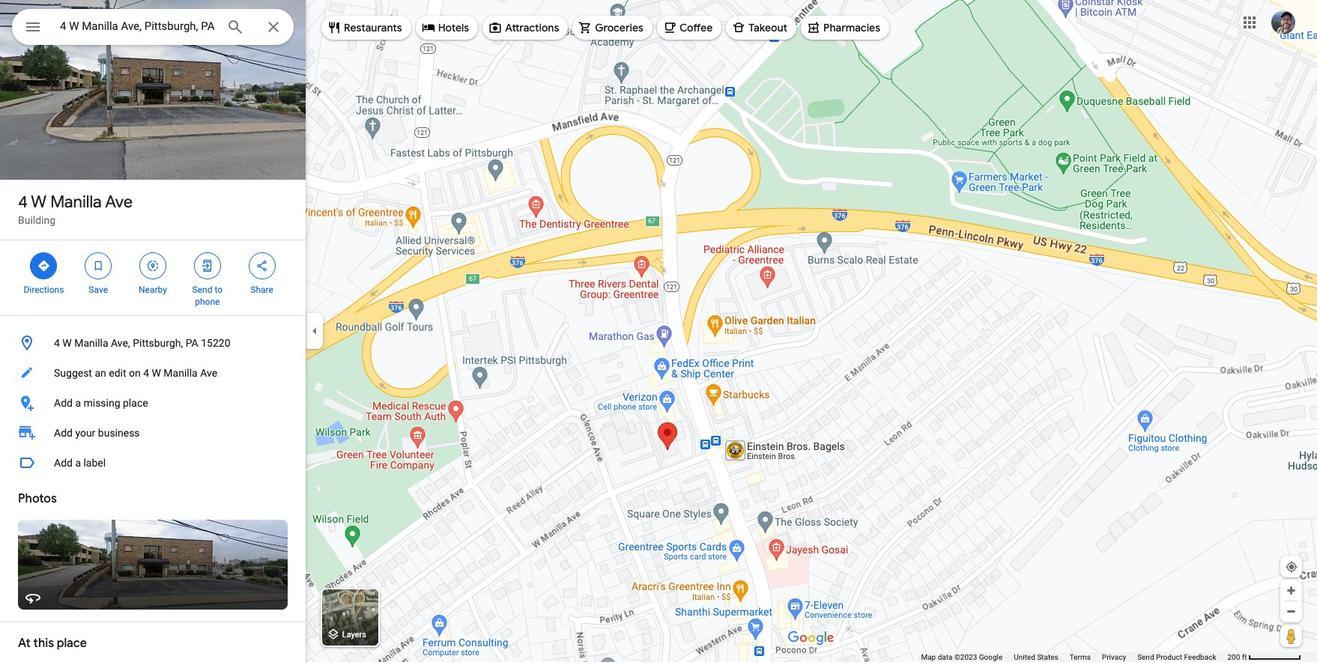 Task type: locate. For each thing, give the bounding box(es) containing it.
ave up 
[[105, 192, 133, 213]]

google
[[979, 654, 1003, 662]]

4 for ave,
[[54, 337, 60, 349]]

w right the 'on'
[[152, 367, 161, 379]]

1 add from the top
[[54, 397, 73, 409]]

manilla
[[50, 192, 102, 213], [74, 337, 108, 349], [164, 367, 198, 379]]

1 vertical spatial ave
[[200, 367, 217, 379]]

manilla inside button
[[74, 337, 108, 349]]

groceries button
[[573, 10, 653, 46]]

united states
[[1014, 654, 1059, 662]]

w for ave,
[[62, 337, 72, 349]]

nearby
[[139, 285, 167, 295]]

place right this
[[57, 636, 87, 651]]

send inside the send to phone
[[192, 285, 212, 295]]

to
[[215, 285, 223, 295]]

0 vertical spatial ave
[[105, 192, 133, 213]]

0 horizontal spatial 4
[[18, 192, 28, 213]]

a left label
[[75, 457, 81, 469]]

send
[[192, 285, 212, 295], [1138, 654, 1155, 662]]

4 right the 'on'
[[143, 367, 149, 379]]

1 vertical spatial 4
[[54, 337, 60, 349]]

a for label
[[75, 457, 81, 469]]

place
[[123, 397, 148, 409], [57, 636, 87, 651]]

 button
[[12, 9, 54, 48]]

coffee
[[680, 21, 713, 34]]

1 horizontal spatial send
[[1138, 654, 1155, 662]]

takeout
[[749, 21, 788, 34]]

add for add your business
[[54, 427, 73, 439]]

a inside button
[[75, 457, 81, 469]]

google account: cj baylor  
(christian.baylor@adept.ai) image
[[1272, 10, 1296, 34]]

manilla inside 4 w manilla ave building
[[50, 192, 102, 213]]

photos
[[18, 492, 57, 507]]

0 horizontal spatial ave
[[105, 192, 133, 213]]

0 vertical spatial place
[[123, 397, 148, 409]]

zoom out image
[[1286, 606, 1297, 618]]

building
[[18, 214, 56, 226]]

an
[[95, 367, 106, 379]]

manilla down the "pa"
[[164, 367, 198, 379]]

1 vertical spatial manilla
[[74, 337, 108, 349]]

united
[[1014, 654, 1036, 662]]


[[37, 258, 51, 274]]

1 horizontal spatial place
[[123, 397, 148, 409]]

product
[[1157, 654, 1183, 662]]

2 vertical spatial manilla
[[164, 367, 198, 379]]

2 add from the top
[[54, 427, 73, 439]]

1 vertical spatial send
[[1138, 654, 1155, 662]]

add down suggest
[[54, 397, 73, 409]]

0 horizontal spatial w
[[31, 192, 47, 213]]

a inside button
[[75, 397, 81, 409]]

4 inside 4 w manilla ave, pittsburgh, pa 15220 button
[[54, 337, 60, 349]]

3 add from the top
[[54, 457, 73, 469]]

add a label
[[54, 457, 106, 469]]

footer
[[921, 653, 1228, 663]]

4 w manilla ave, pittsburgh, pa 15220 button
[[0, 328, 306, 358]]

0 vertical spatial send
[[192, 285, 212, 295]]

w up the building
[[31, 192, 47, 213]]

None field
[[60, 17, 214, 35]]

send up phone
[[192, 285, 212, 295]]

add inside 'link'
[[54, 427, 73, 439]]

ave inside "button"
[[200, 367, 217, 379]]

attractions button
[[483, 10, 568, 46]]

a left missing
[[75, 397, 81, 409]]

200 ft
[[1228, 654, 1248, 662]]

groceries
[[595, 21, 644, 34]]

1 vertical spatial place
[[57, 636, 87, 651]]

add inside button
[[54, 457, 73, 469]]

w inside suggest an edit on 4 w manilla ave "button"
[[152, 367, 161, 379]]

1 vertical spatial a
[[75, 457, 81, 469]]

1 a from the top
[[75, 397, 81, 409]]

add for add a missing place
[[54, 397, 73, 409]]

show street view coverage image
[[1281, 625, 1303, 648]]

add left label
[[54, 457, 73, 469]]

add inside button
[[54, 397, 73, 409]]

save
[[89, 285, 108, 295]]

footer containing map data ©2023 google
[[921, 653, 1228, 663]]

ave down 15220
[[200, 367, 217, 379]]


[[201, 258, 214, 274]]

0 vertical spatial manilla
[[50, 192, 102, 213]]

google maps element
[[0, 0, 1318, 663]]

send left product
[[1138, 654, 1155, 662]]

none field inside 4 w manilla ave, pittsburgh, pa 15220 field
[[60, 17, 214, 35]]

0 horizontal spatial send
[[192, 285, 212, 295]]

restaurants button
[[322, 10, 411, 46]]

0 vertical spatial add
[[54, 397, 73, 409]]

manilla inside "button"
[[164, 367, 198, 379]]

a
[[75, 397, 81, 409], [75, 457, 81, 469]]

4 w manilla ave building
[[18, 192, 133, 226]]

0 vertical spatial a
[[75, 397, 81, 409]]

label
[[84, 457, 106, 469]]

w inside 4 w manilla ave building
[[31, 192, 47, 213]]

4 inside 4 w manilla ave building
[[18, 192, 28, 213]]

pa
[[186, 337, 198, 349]]

send for send to phone
[[192, 285, 212, 295]]

send inside button
[[1138, 654, 1155, 662]]

2 a from the top
[[75, 457, 81, 469]]

pharmacies
[[824, 21, 881, 34]]

manilla up the building
[[50, 192, 102, 213]]

1 horizontal spatial ave
[[200, 367, 217, 379]]

2 horizontal spatial 4
[[143, 367, 149, 379]]

map
[[921, 654, 936, 662]]

0 vertical spatial w
[[31, 192, 47, 213]]

w up suggest
[[62, 337, 72, 349]]

w
[[31, 192, 47, 213], [62, 337, 72, 349], [152, 367, 161, 379]]

layers
[[342, 631, 366, 640]]

1 vertical spatial w
[[62, 337, 72, 349]]

collapse side panel image
[[307, 323, 323, 340]]

manilla left ave,
[[74, 337, 108, 349]]

4 up the building
[[18, 192, 28, 213]]

edit
[[109, 367, 126, 379]]

add
[[54, 397, 73, 409], [54, 427, 73, 439], [54, 457, 73, 469]]


[[146, 258, 160, 274]]

at this place
[[18, 636, 87, 651]]

manilla for ave,
[[74, 337, 108, 349]]

place down suggest an edit on 4 w manilla ave
[[123, 397, 148, 409]]

2 vertical spatial w
[[152, 367, 161, 379]]

add a label button
[[0, 448, 306, 478]]

send product feedback
[[1138, 654, 1217, 662]]

4
[[18, 192, 28, 213], [54, 337, 60, 349], [143, 367, 149, 379]]

ave
[[105, 192, 133, 213], [200, 367, 217, 379]]

2 vertical spatial add
[[54, 457, 73, 469]]

 search field
[[12, 9, 294, 48]]

0 vertical spatial 4
[[18, 192, 28, 213]]

4 up suggest
[[54, 337, 60, 349]]

2 horizontal spatial w
[[152, 367, 161, 379]]

w inside 4 w manilla ave, pittsburgh, pa 15220 button
[[62, 337, 72, 349]]

add left your
[[54, 427, 73, 439]]

hotels button
[[416, 10, 478, 46]]

1 horizontal spatial w
[[62, 337, 72, 349]]

pittsburgh,
[[133, 337, 183, 349]]

2 vertical spatial 4
[[143, 367, 149, 379]]

1 horizontal spatial 4
[[54, 337, 60, 349]]

1 vertical spatial add
[[54, 427, 73, 439]]

add a missing place button
[[0, 388, 306, 418]]



Task type: describe. For each thing, give the bounding box(es) containing it.
data
[[938, 654, 953, 662]]

map data ©2023 google
[[921, 654, 1003, 662]]

add your business
[[54, 427, 140, 439]]

200 ft button
[[1228, 654, 1302, 662]]

at
[[18, 636, 31, 651]]

©2023
[[955, 654, 978, 662]]

suggest an edit on 4 w manilla ave
[[54, 367, 217, 379]]

phone
[[195, 297, 220, 307]]

add a missing place
[[54, 397, 148, 409]]

send to phone
[[192, 285, 223, 307]]

200
[[1228, 654, 1241, 662]]

add your business link
[[0, 418, 306, 448]]

restaurants
[[344, 21, 402, 34]]

terms button
[[1070, 653, 1091, 663]]

ave inside 4 w manilla ave building
[[105, 192, 133, 213]]

privacy
[[1102, 654, 1127, 662]]

ft
[[1243, 654, 1248, 662]]

manilla for ave
[[50, 192, 102, 213]]


[[92, 258, 105, 274]]

4 w manilla ave main content
[[0, 0, 306, 663]]

terms
[[1070, 654, 1091, 662]]

add for add a label
[[54, 457, 73, 469]]

send product feedback button
[[1138, 653, 1217, 663]]

suggest
[[54, 367, 92, 379]]

0 horizontal spatial place
[[57, 636, 87, 651]]

send for send product feedback
[[1138, 654, 1155, 662]]

suggest an edit on 4 w manilla ave button
[[0, 358, 306, 388]]

actions for 4 w manilla ave region
[[0, 241, 306, 316]]

w for ave
[[31, 192, 47, 213]]

states
[[1038, 654, 1059, 662]]

business
[[98, 427, 140, 439]]

united states button
[[1014, 653, 1059, 663]]

zoom in image
[[1286, 585, 1297, 597]]

ave,
[[111, 337, 130, 349]]

a for missing
[[75, 397, 81, 409]]

directions
[[24, 285, 64, 295]]

missing
[[84, 397, 120, 409]]

feedback
[[1185, 654, 1217, 662]]

pharmacies button
[[801, 10, 890, 46]]

coffee button
[[657, 10, 722, 46]]

on
[[129, 367, 141, 379]]


[[255, 258, 269, 274]]

takeout button
[[726, 10, 797, 46]]

privacy button
[[1102, 653, 1127, 663]]

your
[[75, 427, 95, 439]]

4 W Manilla Ave, Pittsburgh, PA 15220 field
[[12, 9, 294, 45]]

footer inside 'google maps' element
[[921, 653, 1228, 663]]

this
[[33, 636, 54, 651]]

4 w manilla ave, pittsburgh, pa 15220
[[54, 337, 230, 349]]

show your location image
[[1285, 561, 1299, 574]]

hotels
[[438, 21, 469, 34]]

share
[[251, 285, 273, 295]]


[[24, 16, 42, 37]]

attractions
[[505, 21, 559, 34]]

4 for ave
[[18, 192, 28, 213]]

15220
[[201, 337, 230, 349]]

4 inside suggest an edit on 4 w manilla ave "button"
[[143, 367, 149, 379]]

place inside button
[[123, 397, 148, 409]]



Task type: vqa. For each thing, say whether or not it's contained in the screenshot.
Zoom out 'Icon'
yes



